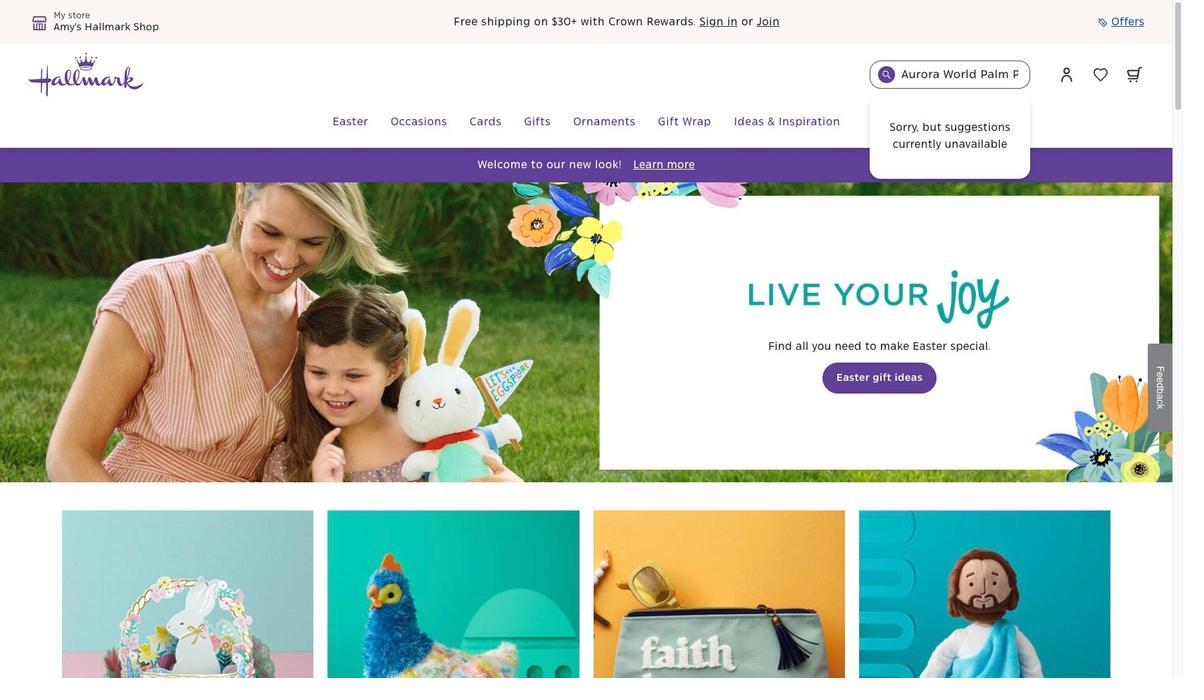 Task type: describe. For each thing, give the bounding box(es) containing it.
stuffed jesus plush on cyan books on a cyan background. image
[[859, 510, 1111, 678]]

woman hugging girl holding rabbit stuffed animal in the outdoors. image
[[0, 182, 1173, 482]]

stuffed animal hen on teal background with multiple easter eggs in the foreground. image
[[328, 510, 579, 678]]

view your cart with 0 items. image
[[1127, 67, 1142, 82]]

easter cards image
[[62, 510, 314, 678]]

main menu. menu bar
[[28, 97, 1144, 148]]

mint green pouch with faith hope love' on it with zipper tassel on tangerine background. image
[[593, 510, 845, 678]]



Task type: vqa. For each thing, say whether or not it's contained in the screenshot.
MAIN MENU. menu bar
yes



Task type: locate. For each thing, give the bounding box(es) containing it.
search image
[[882, 70, 891, 79]]

Search search field
[[870, 61, 1030, 89]]

sign in dropdown menu image
[[1059, 66, 1075, 83]]

None search field
[[870, 61, 1030, 179]]

live your joy image
[[749, 271, 1010, 329]]

hallmark logo image
[[28, 53, 144, 96]]



